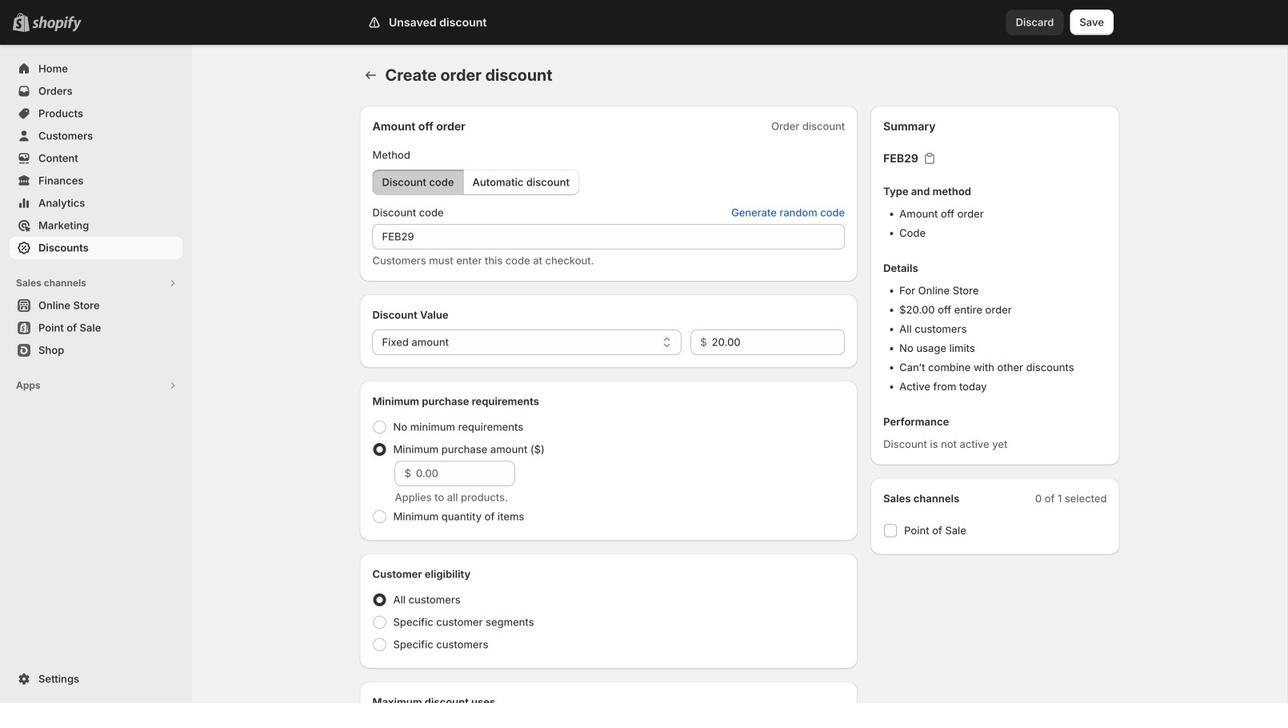 Task type: locate. For each thing, give the bounding box(es) containing it.
0.00 text field
[[712, 330, 845, 355], [416, 461, 515, 487]]

0 vertical spatial 0.00 text field
[[712, 330, 845, 355]]

1 horizontal spatial 0.00 text field
[[712, 330, 845, 355]]

1 vertical spatial 0.00 text field
[[416, 461, 515, 487]]

shopify image
[[32, 16, 82, 32]]

None text field
[[373, 224, 845, 250]]



Task type: vqa. For each thing, say whether or not it's contained in the screenshot.
the topmost 0.00 text box
yes



Task type: describe. For each thing, give the bounding box(es) containing it.
0 horizontal spatial 0.00 text field
[[416, 461, 515, 487]]



